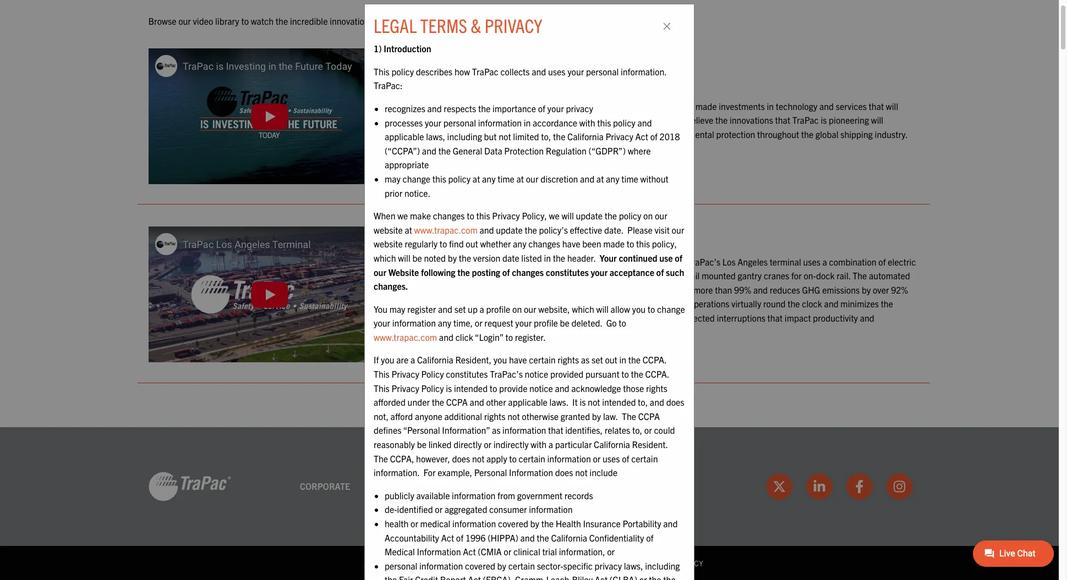 Task type: vqa. For each thing, say whether or not it's contained in the screenshot.
bottom With
yes



Task type: locate. For each thing, give the bounding box(es) containing it.
the inside the ccpa defines "personal information" as information that identifies, relates to, or could reasonably be linked directly or indirectly with a particular california resident.
[[622, 411, 637, 422]]

this inside this privacy policy is intended to provide notice and acknowledge those rights afforded under the ccpa and other applicable laws.
[[374, 383, 390, 394]]

a inside to maximize productivity while maintaining the highest safety standards, trapac's los angeles terminal uses a combination of electric and hybrid automated straddle carriers, automated stacking cranes, and rail mounted gantry cranes for on-dock rail. the automated cargo handling equipment at trapac reduces emissions of pm and nox by more than 99% and reduces ghg emissions by over 92% per teu. additionally, the automated process enables us to conduct yard operations virtually round the clock and minimizes the potential for human error and improves safety, helping trapac avoid unexpected interruptions that impact productivity and profitability.
[[823, 256, 828, 267]]

have inside please visit our website regularly to find out whether any changes have been made to this policy, which will be noted by the version date listed in the header.
[[563, 239, 581, 250]]

california down health
[[551, 533, 588, 544]]

notice down the if you are a california resident, you have certain rights as set out in the ccpa.
[[525, 369, 549, 380]]

a inside you may register and set up a profile on our website, which will allow you to change your information any time, or request your profile be deleted.
[[480, 304, 484, 315]]

at inside to maximize productivity while maintaining the highest safety standards, trapac's los angeles terminal uses a combination of electric and hybrid automated straddle carriers, automated stacking cranes, and rail mounted gantry cranes for on-dock rail. the automated cargo handling equipment at trapac reduces emissions of pm and nox by more than 99% and reduces ghg emissions by over 92% per teu. additionally, the automated process enables us to conduct yard operations virtually round the clock and minimizes the potential for human error and improves safety, helping trapac avoid unexpected interruptions that impact productivity and profitability.
[[514, 285, 521, 296]]

2 horizontal spatial the
[[853, 270, 867, 281]]

which up the website
[[374, 253, 396, 264]]

1 horizontal spatial corporate
[[460, 49, 524, 71]]

identifies,
[[566, 425, 603, 436]]

of down the portability
[[647, 533, 654, 544]]

laws.
[[550, 397, 569, 408]]

our inside the your continued use of our website following the posting of changes constitutes your acceptance of such changes.
[[374, 267, 387, 278]]

0 vertical spatial this
[[374, 66, 390, 77]]

been down how
[[457, 78, 476, 89]]

rights inside this privacy policy is intended to provide notice and acknowledge those rights afforded under the ccpa and other applicable laws.
[[646, 383, 668, 394]]

a inside the ccpa defines "personal information" as information that identifies, relates to, or could reasonably be linked directly or indirectly with a particular california resident.
[[549, 439, 553, 450]]

0 horizontal spatial including
[[447, 131, 482, 142]]

0 horizontal spatial we
[[398, 210, 408, 221]]

0 vertical spatial to,
[[541, 131, 551, 142]]

1 vertical spatial information
[[417, 547, 461, 558]]

2 horizontal spatial rights
[[646, 383, 668, 394]]

laws, inside recognizes and respects the importance of your privacy processes your personal information in accordance with this policy and applicable laws, including but not limited to, the california privacy act of 2018 ("ccpa") and the general data protection regulation ("gdpr") where appropriate may change this policy at any time at our discretion and at any time without prior notice.
[[426, 131, 445, 142]]

1 horizontal spatial has
[[528, 101, 542, 112]]

0 vertical spatial information.
[[621, 66, 667, 77]]

ccpa
[[446, 397, 468, 408], [639, 411, 660, 422]]

this inside this policy describes how trapac collects and uses your personal information. trapac:
[[374, 66, 390, 77]]

personal up fair
[[385, 561, 418, 572]]

1 horizontal spatial laws,
[[624, 561, 643, 572]]

0 vertical spatial has
[[441, 78, 455, 89]]

1 emissions from the left
[[584, 285, 622, 296]]

los angeles terminal
[[413, 228, 546, 250]]

main content containing trapac corporate overview
[[137, 14, 930, 395]]

reduces up process
[[552, 285, 582, 296]]

2 horizontal spatial does
[[667, 397, 685, 408]]

2 vertical spatial this
[[374, 383, 390, 394]]

trapac's
[[688, 256, 721, 267], [490, 369, 523, 380]]

and down minimizes
[[860, 313, 875, 324]]

this for this privacy policy constitutes trapac's notice provided pursuant to the ccpa.
[[374, 369, 390, 380]]

your
[[568, 66, 584, 77], [548, 103, 564, 114], [425, 117, 442, 128], [591, 267, 608, 278], [374, 318, 390, 329], [516, 318, 532, 329]]

regulation
[[546, 145, 587, 156]]

1 vertical spatial uses
[[804, 256, 821, 267]]

we
[[398, 210, 408, 221], [549, 210, 560, 221]]

california inside the publicly available information from government records de-identified or aggregated consumer information health or medical information covered by the health insurance portability and accountability act of 1996 (hippa) and the california confidentiality of medical information act (cmia or clinical trial information, or personal information covered by certain sector-specific privacy laws, including the fair credit report act (frca), gramm-leach-bliley act (glba) or the th
[[551, 533, 588, 544]]

this down if
[[374, 369, 390, 380]]

carriers,
[[531, 270, 563, 281]]

to inside you may register and set up a profile on our website, which will allow you to change your information any time, or request your profile be deleted.
[[648, 304, 656, 315]]

legal terms & privacy link
[[616, 559, 704, 569]]

is inside as trapac container terminals has continued to grow in the industry, we've made investments in technology and services that will enable us to provide unparalleled premium service to our customers. we believe the innovations that trapac is pioneering will ultimately set new standards for productivity, security, safety and environmental protection throughout the global shipping industry.
[[821, 115, 827, 126]]

ccpa up additional
[[446, 397, 468, 408]]

or
[[475, 318, 483, 329], [645, 425, 652, 436], [484, 439, 492, 450], [593, 454, 601, 465], [435, 505, 443, 516], [411, 519, 418, 530], [504, 547, 512, 558], [607, 547, 615, 558], [640, 575, 647, 581]]

any down ("gdpr")
[[606, 173, 620, 184]]

0 vertical spatial constitutes
[[546, 267, 589, 278]]

watch
[[251, 15, 274, 26]]

continued up "premium"
[[544, 101, 582, 112]]

has
[[441, 78, 455, 89], [528, 101, 542, 112]]

(glba)
[[610, 575, 638, 581]]

directly
[[454, 439, 482, 450]]

0 vertical spatial changes
[[433, 210, 465, 221]]

been
[[457, 78, 476, 89], [583, 239, 602, 250]]

1 vertical spatial which
[[572, 304, 595, 315]]

0 vertical spatial us
[[440, 115, 449, 126]]

whether
[[480, 239, 511, 250]]

go to www.trapac.com and click "login" to register.
[[374, 318, 627, 343]]

0 vertical spatial rights
[[558, 355, 579, 366]]

your up the register.
[[516, 318, 532, 329]]

including inside recognizes and respects the importance of your privacy processes your personal information in accordance with this policy and applicable laws, including but not limited to, the california privacy act of 2018 ("ccpa") and the general data protection regulation ("gdpr") where appropriate may change this policy at any time at our discretion and at any time without prior notice.
[[447, 131, 482, 142]]

emissions up the enables
[[584, 285, 622, 296]]

does up example,
[[452, 454, 470, 465]]

set left new
[[452, 129, 464, 140]]

by left law.
[[592, 411, 601, 422]]

1 vertical spatial to,
[[638, 397, 648, 408]]

that right way
[[550, 78, 565, 89]]

1 this from the top
[[374, 66, 390, 77]]

0 vertical spatial be
[[413, 253, 422, 264]]

policy inside when we make changes to this privacy policy, we will update the policy on our website at
[[619, 210, 642, 221]]

1 horizontal spatial constitutes
[[546, 267, 589, 278]]

0 horizontal spatial out
[[466, 239, 478, 250]]

you may register and set up a profile on our website, which will allow you to change your information any time, or request your profile be deleted.
[[374, 304, 685, 329]]

changes inside when we make changes to this privacy policy, we will update the policy on our website at
[[433, 210, 465, 221]]

overview
[[527, 49, 586, 71]]

0 vertical spatial as
[[581, 355, 590, 366]]

0 vertical spatial with
[[580, 117, 596, 128]]

angeles
[[438, 228, 488, 250], [738, 256, 768, 267]]

when we make changes to this privacy policy, we will update the policy on our website at
[[374, 210, 668, 236]]

information down register
[[392, 318, 436, 329]]

1 policy from the top
[[422, 369, 444, 380]]

legal terms & privacy dialog
[[365, 4, 695, 581]]

to inside the ccpa, however, does not apply to certain information or uses of certain information.
[[509, 454, 517, 465]]

california down "service"
[[568, 131, 604, 142]]

1 vertical spatial privacy
[[595, 561, 622, 572]]

1 vertical spatial notice
[[530, 383, 553, 394]]

policy for constitutes
[[422, 369, 444, 380]]

3 this from the top
[[374, 383, 390, 394]]

2 we from the left
[[549, 210, 560, 221]]

constitutes inside the your continued use of our website following the posting of changes constitutes your acceptance of such changes.
[[546, 267, 589, 278]]

applicable for laws,
[[385, 131, 424, 142]]

law.
[[603, 411, 618, 422]]

1 vertical spatial including
[[645, 561, 680, 572]]

1 horizontal spatial have
[[563, 239, 581, 250]]

privacy inside when we make changes to this privacy policy, we will update the policy on our website at
[[492, 210, 520, 221]]

corporate image
[[148, 472, 231, 503]]

("gdpr")
[[589, 145, 626, 156]]

video
[[193, 15, 213, 26]]

www.trapac.com link up find
[[414, 225, 478, 236]]

made
[[696, 101, 717, 112], [604, 239, 625, 250]]

uses inside the ccpa, however, does not apply to certain information or uses of certain information.
[[603, 454, 620, 465]]

your down your
[[591, 267, 608, 278]]

container
[[453, 101, 489, 112]]

0 horizontal spatial terms
[[420, 13, 467, 37]]

a right are at the left of page
[[411, 355, 415, 366]]

be down regularly
[[413, 253, 422, 264]]

1 horizontal spatial time
[[622, 173, 639, 184]]

2 vertical spatial the
[[374, 454, 388, 465]]

act inside recognizes and respects the importance of your privacy processes your personal information in accordance with this policy and applicable laws, including but not limited to, the california privacy act of 2018 ("ccpa") and the general data protection regulation ("gdpr") where appropriate may change this policy at any time at our discretion and at any time without prior notice.
[[636, 131, 649, 142]]

change
[[403, 173, 431, 184], [658, 304, 685, 315]]

operations
[[690, 299, 730, 310]]

and inside go to www.trapac.com and click "login" to register.
[[439, 332, 454, 343]]

as trapac container terminals has continued to grow in the industry, we've made investments in technology and services that will enable us to provide unparalleled premium service to our customers. we believe the innovations that trapac is pioneering will ultimately set new standards for productivity, security, safety and environmental protection throughout the global shipping industry.
[[413, 101, 908, 140]]

or inside the ccpa, however, does not apply to certain information or uses of certain information.
[[593, 454, 601, 465]]

we left make
[[398, 210, 408, 221]]

1 vertical spatial been
[[583, 239, 602, 250]]

information inside the publicly available information from government records de-identified or aggregated consumer information health or medical information covered by the health insurance portability and accountability act of 1996 (hippa) and the california confidentiality of medical information act (cmia or clinical trial information, or personal information covered by certain sector-specific privacy laws, including the fair credit report act (frca), gramm-leach-bliley act (glba) or the th
[[417, 547, 461, 558]]

set inside you may register and set up a profile on our website, which will allow you to change your information any time, or request your profile be deleted.
[[455, 304, 466, 315]]

the ccpa defines "personal information" as information that identifies, relates to, or could reasonably be linked directly or indirectly with a particular california resident.
[[374, 411, 675, 450]]

update up the effective
[[576, 210, 603, 221]]

is inside this privacy policy is intended to provide notice and acknowledge those rights afforded under the ccpa and other applicable laws.
[[446, 383, 452, 394]]

1996
[[466, 533, 486, 544]]

0 horizontal spatial covered
[[465, 561, 496, 572]]

in up the limited
[[524, 117, 531, 128]]

afford
[[391, 411, 413, 422]]

1 vertical spatial provide
[[499, 383, 528, 394]]

straddle
[[498, 270, 529, 281]]

0 vertical spatial applicable
[[385, 131, 424, 142]]

for example, personal information does not include
[[424, 468, 618, 479]]

to up los angeles terminal
[[467, 210, 475, 221]]

applicable inside recognizes and respects the importance of your privacy processes your personal information in accordance with this policy and applicable laws, including but not limited to, the california privacy act of 2018 ("ccpa") and the general data protection regulation ("gdpr") where appropriate may change this policy at any time at our discretion and at any time without prior notice.
[[385, 131, 424, 142]]

any down www.trapac.com and update the policy's effective date.
[[513, 239, 527, 250]]

1 horizontal spatial which
[[572, 304, 595, 315]]

0 vertical spatial the
[[853, 270, 867, 281]]

1 horizontal spatial ccpa
[[639, 411, 660, 422]]

2 vertical spatial changes
[[512, 267, 544, 278]]

notice inside this privacy policy is intended to provide notice and acknowledge those rights afforded under the ccpa and other applicable laws.
[[530, 383, 553, 394]]

of up "premium"
[[538, 103, 546, 114]]

this down the please
[[637, 239, 650, 250]]

footer containing p.o. box 1178
[[0, 428, 1068, 581]]

you up this privacy policy constitutes trapac's notice provided pursuant to the ccpa.
[[494, 355, 507, 366]]

set
[[452, 129, 464, 140], [455, 304, 466, 315], [592, 355, 603, 366]]

not down 'directly'
[[472, 454, 485, 465]]

emissions
[[584, 285, 622, 296], [823, 285, 860, 296]]

0 vertical spatial privacy
[[566, 103, 594, 114]]

1 vertical spatial has
[[528, 101, 542, 112]]

main content
[[137, 14, 930, 395]]

which
[[374, 253, 396, 264], [572, 304, 595, 315]]

of down date
[[503, 267, 510, 278]]

0 vertical spatial on
[[644, 210, 653, 221]]

1 vertical spatial have
[[509, 355, 527, 366]]

1 vertical spatial on
[[513, 304, 522, 315]]

1 reduces from the left
[[552, 285, 582, 296]]

california down relates
[[594, 439, 630, 450]]

handling
[[436, 285, 469, 296]]

0 vertical spatial personal
[[586, 66, 619, 77]]

additional
[[445, 411, 482, 422]]

will
[[886, 101, 899, 112], [872, 115, 884, 126], [562, 210, 574, 221], [398, 253, 411, 264], [597, 304, 609, 315]]

california inside recognizes and respects the importance of your privacy processes your personal information in accordance with this policy and applicable laws, including but not limited to, the california privacy act of 2018 ("ccpa") and the general data protection regulation ("gdpr") where appropriate may change this policy at any time at our discretion and at any time without prior notice.
[[568, 131, 604, 142]]

0 horizontal spatial constitutes
[[446, 369, 488, 380]]

where
[[628, 145, 651, 156]]

los up noted
[[413, 228, 435, 250]]

notice
[[525, 369, 549, 380], [530, 383, 553, 394]]

footer
[[0, 428, 1068, 581]]

1 horizontal spatial you
[[494, 355, 507, 366]]

&
[[471, 13, 481, 37], [569, 559, 574, 569], [667, 559, 672, 569]]

while
[[508, 256, 528, 267]]

privacy inside recognizes and respects the importance of your privacy processes your personal information in accordance with this policy and applicable laws, including but not limited to, the california privacy act of 2018 ("ccpa") and the general data protection regulation ("gdpr") where appropriate may change this policy at any time at our discretion and at any time without prior notice.
[[566, 103, 594, 114]]

2 policy from the top
[[422, 383, 444, 394]]

intended
[[454, 383, 488, 394], [603, 397, 636, 408]]

0 horizontal spatial &
[[471, 13, 481, 37]]

pioneering
[[425, 15, 465, 26], [829, 115, 870, 126]]

register.
[[515, 332, 546, 343]]

has down describes
[[441, 78, 455, 89]]

0 horizontal spatial made
[[604, 239, 625, 250]]

be
[[413, 253, 422, 264], [560, 318, 570, 329], [417, 439, 427, 450]]

0 horizontal spatial change
[[403, 173, 431, 184]]

1 vertical spatial website
[[374, 239, 403, 250]]

policy
[[392, 66, 414, 77], [613, 117, 636, 128], [449, 173, 471, 184], [619, 210, 642, 221]]

1 horizontal spatial been
[[583, 239, 602, 250]]

1 horizontal spatial does
[[555, 468, 574, 479]]

safety & security link
[[540, 559, 611, 569]]

ca
[[467, 488, 478, 499]]

or up resident.
[[645, 425, 652, 436]]

this privacy policy constitutes trapac's notice provided pursuant to the ccpa.
[[374, 369, 669, 380]]

not down this privacy policy is intended to provide notice and acknowledge those rights afforded under the ccpa and other applicable laws.
[[508, 411, 520, 422]]

information.
[[621, 66, 667, 77], [374, 468, 420, 479]]

by inside it is not intended to, and does not, afford anyone additional rights not otherwise granted by law.
[[592, 411, 601, 422]]

1 horizontal spatial personal
[[444, 117, 476, 128]]

laws, down enable
[[426, 131, 445, 142]]

1 horizontal spatial change
[[658, 304, 685, 315]]

use
[[660, 253, 673, 264]]

1 website from the top
[[374, 225, 403, 236]]

0 horizontal spatial for
[[448, 313, 459, 324]]

0 horizontal spatial information
[[417, 547, 461, 558]]

2 horizontal spatial &
[[667, 559, 672, 569]]

|
[[612, 559, 614, 569]]

us inside to maximize productivity while maintaining the highest safety standards, trapac's los angeles terminal uses a combination of electric and hybrid automated straddle carriers, automated stacking cranes, and rail mounted gantry cranes for on-dock rail. the automated cargo handling equipment at trapac reduces emissions of pm and nox by more than 99% and reduces ghg emissions by over 92% per teu. additionally, the automated process enables us to conduct yard operations virtually round the clock and minimizes the potential for human error and improves safety, helping trapac avoid unexpected interruptions that impact productivity and profitability.
[[618, 299, 626, 310]]

with right indirectly
[[531, 439, 547, 450]]

1 vertical spatial this
[[374, 369, 390, 380]]

0 horizontal spatial ccpa
[[446, 397, 468, 408]]

0 horizontal spatial has
[[441, 78, 455, 89]]

not inside recognizes and respects the importance of your privacy processes your personal information in accordance with this policy and applicable laws, including but not limited to, the california privacy act of 2018 ("ccpa") and the general data protection regulation ("gdpr") where appropriate may change this policy at any time at our discretion and at any time without prior notice.
[[499, 131, 511, 142]]

the down reasonably
[[374, 454, 388, 465]]

to, down those
[[638, 397, 648, 408]]

1 vertical spatial us
[[618, 299, 626, 310]]

covered down "(cmia"
[[465, 561, 496, 572]]

ccpa inside this privacy policy is intended to provide notice and acknowledge those rights afforded under the ccpa and other applicable laws.
[[446, 397, 468, 408]]

in inside please visit our website regularly to find out whether any changes have been made to this policy, which will be noted by the version date listed in the header.
[[544, 253, 551, 264]]

continued inside the your continued use of our website following the posting of changes constitutes your acceptance of such changes.
[[619, 253, 658, 264]]

0 horizontal spatial los
[[413, 228, 435, 250]]

×
[[662, 12, 672, 34]]

does inside it is not intended to, and does not, afford anyone additional rights not otherwise granted by law.
[[667, 397, 685, 408]]

2 emissions from the left
[[823, 285, 860, 296]]

and down to on the left top
[[413, 270, 427, 281]]

be inside the ccpa defines "personal information" as information that identifies, relates to, or could reasonably be linked directly or indirectly with a particular california resident.
[[417, 439, 427, 450]]

terms right |
[[640, 559, 665, 569]]

1 horizontal spatial cargo
[[567, 78, 588, 89]]

1 horizontal spatial the
[[622, 411, 637, 422]]

will inside please visit our website regularly to find out whether any changes have been made to this policy, which will be noted by the version date listed in the header.
[[398, 253, 411, 264]]

time
[[498, 173, 515, 184], [622, 173, 639, 184]]

ccpa up could
[[639, 411, 660, 422]]

will inside when we make changes to this privacy policy, we will update the policy on our website at
[[562, 210, 574, 221]]

privacy inside the publicly available information from government records de-identified or aggregated consumer information health or medical information covered by the health insurance portability and accountability act of 1996 (hippa) and the california confidentiality of medical information act (cmia or clinical trial information, or personal information covered by certain sector-specific privacy laws, including the fair credit report act (frca), gramm-leach-bliley act (glba) or the th
[[595, 561, 622, 572]]

0 vertical spatial 1178
[[453, 474, 473, 485]]

for inside as trapac container terminals has continued to grow in the industry, we've made investments in technology and services that will enable us to provide unparalleled premium service to our customers. we believe the innovations that trapac is pioneering will ultimately set new standards for productivity, security, safety and environmental protection throughout the global shipping industry.
[[523, 129, 533, 140]]

1 vertical spatial be
[[560, 318, 570, 329]]

2 website from the top
[[374, 239, 403, 250]]

including up general
[[447, 131, 482, 142]]

hybrid
[[429, 270, 453, 281]]

to up "service"
[[584, 101, 591, 112]]

rights for provide
[[646, 383, 668, 394]]

intended up law.
[[603, 397, 636, 408]]

safety up where
[[619, 129, 642, 140]]

safety & security | legal terms & privacy
[[540, 559, 704, 569]]

this down ultimately
[[433, 173, 447, 184]]

notice.
[[405, 188, 430, 199]]

safety
[[540, 559, 567, 569]]

or up medical
[[435, 505, 443, 516]]

and inside this policy describes how trapac collects and uses your personal information. trapac:
[[532, 66, 546, 77]]

1 vertical spatial constitutes
[[446, 369, 488, 380]]

1 we from the left
[[398, 210, 408, 221]]

information. inside the ccpa, however, does not apply to certain information or uses of certain information.
[[374, 468, 420, 479]]

visit
[[655, 225, 670, 236]]

1 vertical spatial trapac's
[[490, 369, 523, 380]]

2023
[[500, 559, 518, 569]]

change inside you may register and set up a profile on our website, which will allow you to change your information any time, or request your profile be deleted.
[[658, 304, 685, 315]]

following
[[421, 267, 456, 278]]

for left on-
[[792, 270, 802, 281]]

in inside recognizes and respects the importance of your privacy processes your personal information in accordance with this policy and applicable laws, including but not limited to, the california privacy act of 2018 ("ccpa") and the general data protection regulation ("gdpr") where appropriate may change this policy at any time at our discretion and at any time without prior notice.
[[524, 117, 531, 128]]

which inside you may register and set up a profile on our website, which will allow you to change your information any time, or request your profile be deleted.
[[572, 304, 595, 315]]

0 vertical spatial change
[[403, 173, 431, 184]]

0 horizontal spatial uses
[[548, 66, 566, 77]]

changes down policy's
[[529, 239, 561, 250]]

0 vertical spatial website
[[374, 225, 403, 236]]

and left rail
[[672, 270, 686, 281]]

legal inside "dialog"
[[374, 13, 417, 37]]

our inside please visit our website regularly to find out whether any changes have been made to this policy, which will be noted by the version date listed in the header.
[[672, 225, 685, 236]]

privacy inside this privacy policy is intended to provide notice and acknowledge those rights afforded under the ccpa and other applicable laws.
[[392, 383, 420, 394]]

1 vertical spatial ccpa
[[639, 411, 660, 422]]

privacy
[[566, 103, 594, 114], [595, 561, 622, 572]]

act up trapac
[[463, 547, 476, 558]]

action.
[[476, 15, 502, 26]]

report
[[440, 575, 466, 581]]

2 horizontal spatial for
[[792, 270, 802, 281]]

0 horizontal spatial which
[[374, 253, 396, 264]]

act up where
[[636, 131, 649, 142]]

1 vertical spatial profile
[[534, 318, 558, 329]]

including down the portability
[[645, 561, 680, 572]]

0 horizontal spatial the
[[374, 454, 388, 465]]

prior
[[385, 188, 403, 199]]

trapac down describes
[[413, 78, 439, 89]]

virtually
[[732, 299, 762, 310]]

intended inside this privacy policy is intended to provide notice and acknowledge those rights afforded under the ccpa and other applicable laws.
[[454, 383, 488, 394]]

to down indirectly
[[509, 454, 517, 465]]

0 horizontal spatial legal
[[374, 13, 417, 37]]

information. down ccpa,
[[374, 468, 420, 479]]

1178
[[453, 474, 473, 485], [508, 488, 528, 499]]

box
[[436, 474, 451, 485]]

www.trapac.com inside go to www.trapac.com and click "login" to register.
[[374, 332, 437, 343]]

terminal
[[492, 228, 546, 250]]

discretion
[[541, 173, 578, 184]]

changes for whether
[[529, 239, 561, 250]]

rights inside it is not intended to, and does not, afford anyone additional rights not otherwise granted by law.
[[484, 411, 506, 422]]

of inside the ccpa, however, does not apply to certain information or uses of certain information.
[[622, 454, 630, 465]]

at
[[473, 173, 480, 184], [517, 173, 524, 184], [597, 173, 604, 184], [405, 225, 412, 236], [514, 285, 521, 296]]

with inside recognizes and respects the importance of your privacy processes your personal information in accordance with this policy and applicable laws, including but not limited to, the california privacy act of 2018 ("ccpa") and the general data protection regulation ("gdpr") where appropriate may change this policy at any time at our discretion and at any time without prior notice.
[[580, 117, 596, 128]]

1 horizontal spatial emissions
[[823, 285, 860, 296]]

0 horizontal spatial emissions
[[584, 285, 622, 296]]

rights down the other
[[484, 411, 506, 422]]

at down make
[[405, 225, 412, 236]]

information up government
[[509, 468, 553, 479]]

been inside main content
[[457, 78, 476, 89]]

the inside the ccpa, however, does not apply to certain information or uses of certain information.
[[374, 454, 388, 465]]

the for the ccpa defines "personal information" as information that identifies, relates to, or could reasonably be linked directly or indirectly with a particular california resident.
[[622, 411, 637, 422]]

out up pursuant
[[605, 355, 618, 366]]

made inside please visit our website regularly to find out whether any changes have been made to this policy, which will be noted by the version date listed in the header.
[[604, 239, 625, 250]]

1 horizontal spatial intended
[[603, 397, 636, 408]]

is up global
[[821, 115, 827, 126]]

version
[[473, 253, 501, 264]]

2 vertical spatial be
[[417, 439, 427, 450]]

1 horizontal spatial made
[[696, 101, 717, 112]]

1 horizontal spatial &
[[569, 559, 574, 569]]

protection
[[717, 129, 756, 140]]

cranes,
[[642, 270, 670, 281]]

you right if
[[381, 355, 395, 366]]

cargo up per
[[413, 285, 434, 296]]

to, up resident.
[[633, 425, 643, 436]]

gantry
[[738, 270, 762, 281]]

2 this from the top
[[374, 369, 390, 380]]

trapac's up rail
[[688, 256, 721, 267]]

this up trapac:
[[374, 66, 390, 77]]

website inside when we make changes to this privacy policy, we will update the policy on our website at
[[374, 225, 403, 236]]

personal inside this policy describes how trapac collects and uses your personal information. trapac:
[[586, 66, 619, 77]]

recognizes and respects the importance of your privacy processes your personal information in accordance with this policy and applicable laws, including but not limited to, the california privacy act of 2018 ("ccpa") and the general data protection regulation ("gdpr") where appropriate may change this policy at any time at our discretion and at any time without prior notice.
[[385, 103, 680, 199]]

is right it
[[580, 397, 586, 408]]

consumer
[[490, 505, 527, 516]]

in right listed
[[544, 253, 551, 264]]

rights for does
[[484, 411, 506, 422]]

los
[[413, 228, 435, 250], [723, 256, 736, 267]]

to down "grow"
[[605, 115, 613, 126]]

1 vertical spatial as
[[492, 425, 501, 436]]

customers.
[[629, 115, 671, 126]]

trapac's down the if you are a california resident, you have certain rights as set out in the ccpa.
[[490, 369, 523, 380]]

0 horizontal spatial continued
[[544, 101, 582, 112]]

with inside the ccpa defines "personal information" as information that identifies, relates to, or could reasonably be linked directly or indirectly with a particular california resident.
[[531, 439, 547, 450]]

any left 'time,'
[[438, 318, 452, 329]]

and up could
[[650, 397, 665, 408]]

www.trapac.com up are at the left of page
[[374, 332, 437, 343]]

1 horizontal spatial we
[[549, 210, 560, 221]]

apply
[[487, 454, 507, 465]]

www.trapac.com
[[414, 225, 478, 236], [374, 332, 437, 343]]

trapac down technology
[[793, 115, 819, 126]]

uses inside to maximize productivity while maintaining the highest safety standards, trapac's los angeles terminal uses a combination of electric and hybrid automated straddle carriers, automated stacking cranes, and rail mounted gantry cranes for on-dock rail. the automated cargo handling equipment at trapac reduces emissions of pm and nox by more than 99% and reduces ghg emissions by over 92% per teu. additionally, the automated process enables us to conduct yard operations virtually round the clock and minimizes the potential for human error and improves safety, helping trapac avoid unexpected interruptions that impact productivity and profitability.
[[804, 256, 821, 267]]

that down otherwise
[[548, 425, 564, 436]]

0 vertical spatial for
[[523, 129, 533, 140]]

0 vertical spatial productivity
[[461, 256, 506, 267]]

will inside you may register and set up a profile on our website, which will allow you to change your information any time, or request your profile be deleted.
[[597, 304, 609, 315]]

0 horizontal spatial does
[[452, 454, 470, 465]]

may inside you may register and set up a profile on our website, which will allow you to change your information any time, or request your profile be deleted.
[[390, 304, 406, 315]]



Task type: describe. For each thing, give the bounding box(es) containing it.
0 horizontal spatial pioneering
[[425, 15, 465, 26]]

productivity,
[[535, 129, 583, 140]]

personal inside recognizes and respects the importance of your privacy processes your personal information in accordance with this policy and applicable laws, including but not limited to, the california privacy act of 2018 ("ccpa") and the general data protection regulation ("gdpr") where appropriate may change this policy at any time at our discretion and at any time without prior notice.
[[444, 117, 476, 128]]

accordance
[[533, 117, 578, 128]]

gramm-
[[515, 575, 546, 581]]

phone: (310) 830-2000
[[597, 474, 687, 485]]

this privacy policy is intended to provide notice and acknowledge those rights afforded under the ccpa and other applicable laws.
[[374, 383, 668, 408]]

0 vertical spatial corporate
[[460, 49, 524, 71]]

ccpa,
[[390, 454, 414, 465]]

0 vertical spatial information
[[509, 468, 553, 479]]

terminal
[[770, 256, 802, 267]]

of left such
[[657, 267, 664, 278]]

to down the please
[[627, 239, 635, 250]]

change inside recognizes and respects the importance of your privacy processes your personal information in accordance with this policy and applicable laws, including but not limited to, the california privacy act of 2018 ("ccpa") and the general data protection regulation ("gdpr") where appropriate may change this policy at any time at our discretion and at any time without prior notice.
[[403, 173, 431, 184]]

in left action.
[[467, 15, 474, 26]]

is up introduction
[[417, 15, 423, 26]]

grow
[[593, 101, 611, 112]]

laws, inside the publicly available information from government records de-identified or aggregated consumer information health or medical information covered by the health insurance portability and accountability act of 1996 (hippa) and the california confidentiality of medical information act (cmia or clinical trial information, or personal information covered by certain sector-specific privacy laws, including the fair credit report act (frca), gramm-leach-bliley act (glba) or the th
[[624, 561, 643, 572]]

pm
[[633, 285, 646, 296]]

policy inside this policy describes how trapac collects and uses your personal information. trapac:
[[392, 66, 414, 77]]

privacy inside recognizes and respects the importance of your privacy processes your personal information in accordance with this policy and applicable laws, including but not limited to, the california privacy act of 2018 ("ccpa") and the general data protection regulation ("gdpr") where appropriate may change this policy at any time at our discretion and at any time without prior notice.
[[606, 131, 634, 142]]

and left the other
[[470, 397, 484, 408]]

or up 2023
[[504, 547, 512, 558]]

that up throughout
[[776, 115, 791, 126]]

trapac's inside to maximize productivity while maintaining the highest safety standards, trapac's los angeles terminal uses a combination of electric and hybrid automated straddle carriers, automated stacking cranes, and rail mounted gantry cranes for on-dock rail. the automated cargo handling equipment at trapac reduces emissions of pm and nox by more than 99% and reduces ghg emissions by over 92% per teu. additionally, the automated process enables us to conduct yard operations virtually round the clock and minimizes the potential for human error and improves safety, helping trapac avoid unexpected interruptions that impact productivity and profitability.
[[688, 256, 721, 267]]

rights
[[379, 559, 405, 569]]

our inside you may register and set up a profile on our website, which will allow you to change your information any time, or request your profile be deleted.
[[524, 304, 537, 315]]

automated up equipment
[[455, 270, 496, 281]]

0 horizontal spatial productivity
[[461, 256, 506, 267]]

this inside please visit our website regularly to find out whether any changes have been made to this policy, which will be noted by the version date listed in the header.
[[637, 239, 650, 250]]

set inside as trapac container terminals has continued to grow in the industry, we've made investments in technology and services that will enable us to provide unparalleled premium service to our customers. we believe the innovations that trapac is pioneering will ultimately set new standards for productivity, security, safety and environmental protection throughout the global shipping industry.
[[452, 129, 464, 140]]

92%
[[892, 285, 909, 296]]

as inside the ccpa defines "personal information" as information that identifies, relates to, or could reasonably be linked directly or indirectly with a particular california resident.
[[492, 425, 501, 436]]

insurance
[[583, 519, 621, 530]]

but
[[484, 131, 497, 142]]

& inside "dialog"
[[471, 13, 481, 37]]

to down request
[[506, 332, 513, 343]]

at down ("gdpr")
[[597, 173, 604, 184]]

and up whether on the left
[[480, 225, 494, 236]]

and down 'gantry'
[[754, 285, 768, 296]]

1 horizontal spatial legal
[[616, 559, 638, 569]]

1 vertical spatial for
[[792, 270, 802, 281]]

processes
[[385, 117, 423, 128]]

you inside you may register and set up a profile on our website, which will allow you to change your information any time, or request your profile be deleted.
[[632, 304, 646, 315]]

act down security
[[595, 575, 608, 581]]

your up "premium"
[[548, 103, 564, 114]]

0 horizontal spatial corporate
[[300, 481, 350, 492]]

has inside as trapac container terminals has continued to grow in the industry, we've made investments in technology and services that will enable us to provide unparalleled premium service to our customers. we believe the innovations that trapac is pioneering will ultimately set new standards for productivity, security, safety and environmental protection throughout the global shipping industry.
[[528, 101, 542, 112]]

0 vertical spatial angeles
[[438, 228, 488, 250]]

at inside when we make changes to this privacy policy, we will update the policy on our website at
[[405, 225, 412, 236]]

act down medical
[[441, 533, 454, 544]]

environmental
[[660, 129, 715, 140]]

california inside the ccpa defines "personal information" as information that identifies, relates to, or could reasonably be linked directly or indirectly with a particular california resident.
[[594, 439, 630, 450]]

and down customers.
[[644, 129, 658, 140]]

trapac up enable
[[424, 101, 451, 112]]

changes.
[[374, 281, 408, 292]]

enables
[[586, 299, 616, 310]]

0 vertical spatial los
[[413, 228, 435, 250]]

nox
[[664, 285, 681, 296]]

1 vertical spatial covered
[[465, 561, 496, 572]]

records
[[565, 491, 594, 502]]

error
[[489, 313, 507, 324]]

this inside when we make changes to this privacy policy, we will update the policy on our website at
[[477, 210, 490, 221]]

act down llc
[[468, 575, 481, 581]]

provide inside this privacy policy is intended to provide notice and acknowledge those rights afforded under the ccpa and other applicable laws.
[[499, 383, 528, 394]]

at down general
[[473, 173, 480, 184]]

services
[[836, 101, 867, 112]]

to left find
[[440, 239, 447, 250]]

1 horizontal spatial as
[[581, 355, 590, 366]]

highest
[[591, 256, 619, 267]]

changes for posting
[[512, 267, 544, 278]]

publicly
[[385, 491, 415, 502]]

to down respects
[[451, 115, 459, 126]]

impact
[[785, 313, 811, 324]]

any down data
[[482, 173, 496, 184]]

0 horizontal spatial update
[[496, 225, 523, 236]]

0 vertical spatial www.trapac.com
[[414, 225, 478, 236]]

or up apply
[[484, 439, 492, 450]]

trapac:
[[374, 80, 403, 91]]

in right "grow"
[[613, 101, 620, 112]]

process
[[554, 299, 584, 310]]

per
[[413, 299, 425, 310]]

1 horizontal spatial rights
[[558, 355, 579, 366]]

by down government
[[531, 519, 540, 530]]

policy down general
[[449, 173, 471, 184]]

continued inside as trapac container terminals has continued to grow in the industry, we've made investments in technology and services that will enable us to provide unparalleled premium service to our customers. we believe the innovations that trapac is pioneering will ultimately set new standards for productivity, security, safety and environmental protection throughout the global shipping industry.
[[544, 101, 582, 112]]

to up those
[[622, 369, 629, 380]]

or right (glba)
[[640, 575, 647, 581]]

out inside please visit our website regularly to find out whether any changes have been made to this policy, which will be noted by the version date listed in the header.
[[466, 239, 478, 250]]

automated up over
[[870, 270, 911, 281]]

0 horizontal spatial 1178
[[453, 474, 473, 485]]

regularly
[[405, 239, 438, 250]]

applicable for laws.
[[508, 397, 548, 408]]

0 vertical spatial notice
[[525, 369, 549, 380]]

and inside you may register and set up a profile on our website, which will allow you to change your information any time, or request your profile be deleted.
[[438, 304, 453, 315]]

los inside to maximize productivity while maintaining the highest safety standards, trapac's los angeles terminal uses a combination of electric and hybrid automated straddle carriers, automated stacking cranes, and rail mounted gantry cranes for on-dock rail. the automated cargo handling equipment at trapac reduces emissions of pm and nox by more than 99% and reduces ghg emissions by over 92% per teu. additionally, the automated process enables us to conduct yard operations virtually round the clock and minimizes the potential for human error and improves safety, helping trapac avoid unexpected interruptions that impact productivity and profitability.
[[723, 256, 736, 267]]

defines
[[374, 425, 402, 436]]

that inside the ccpa defines "personal information" as information that identifies, relates to, or could reasonably be linked directly or indirectly with a particular california resident.
[[548, 425, 564, 436]]

be inside please visit our website regularly to find out whether any changes have been made to this policy, which will be noted by the version date listed in the header.
[[413, 253, 422, 264]]

1 horizontal spatial productivity
[[813, 313, 858, 324]]

listed
[[522, 253, 542, 264]]

1 time from the left
[[498, 173, 515, 184]]

be inside you may register and set up a profile on our website, which will allow you to change your information any time, or request your profile be deleted.
[[560, 318, 570, 329]]

the inside when we make changes to this privacy policy, we will update the policy on our website at
[[605, 210, 617, 221]]

at down protection
[[517, 173, 524, 184]]

as
[[413, 101, 422, 112]]

fair
[[399, 575, 413, 581]]

and down industry,
[[638, 117, 652, 128]]

not down acknowledge
[[588, 397, 600, 408]]

update inside when we make changes to this privacy policy, we will update the policy on our website at
[[576, 210, 603, 221]]

and right discretion
[[580, 173, 595, 184]]

believe
[[687, 115, 714, 126]]

pioneering inside as trapac container terminals has continued to grow in the industry, we've made investments in technology and services that will enable us to provide unparalleled premium service to our customers. we believe the innovations that trapac is pioneering will ultimately set new standards for productivity, security, safety and environmental protection throughout the global shipping industry.
[[829, 115, 870, 126]]

human
[[461, 313, 487, 324]]

ccpa inside the ccpa defines "personal information" as information that identifies, relates to, or could reasonably be linked directly or indirectly with a particular california resident.
[[639, 411, 660, 422]]

trapac's inside legal terms & privacy "dialog"
[[490, 369, 523, 380]]

or down identified
[[411, 519, 418, 530]]

0 horizontal spatial you
[[381, 355, 395, 366]]

0 vertical spatial cargo
[[567, 78, 588, 89]]

the inside the your continued use of our website following the posting of changes constitutes your acceptance of such changes.
[[458, 267, 470, 278]]

on-
[[804, 270, 817, 281]]

and left the services
[[820, 101, 834, 112]]

0 vertical spatial profile
[[487, 304, 511, 315]]

example,
[[438, 468, 472, 479]]

not left include
[[576, 468, 588, 479]]

does inside the ccpa, however, does not apply to certain information or uses of certain information.
[[452, 454, 470, 465]]

any inside please visit our website regularly to find out whether any changes have been made to this policy, which will be noted by the version date listed in the header.
[[513, 239, 527, 250]]

0 horizontal spatial have
[[509, 355, 527, 366]]

"personal
[[403, 425, 440, 436]]

uses inside this policy describes how trapac collects and uses your personal information. trapac:
[[548, 66, 566, 77]]

2 vertical spatial set
[[592, 355, 603, 366]]

and up laws.
[[555, 383, 570, 394]]

california down the profitability.
[[417, 355, 454, 366]]

not,
[[374, 411, 389, 422]]

policy's
[[539, 225, 568, 236]]

portability
[[623, 519, 662, 530]]

to left watch
[[241, 15, 249, 26]]

all
[[364, 559, 377, 569]]

please
[[628, 225, 653, 236]]

automated up improves
[[511, 299, 552, 310]]

and down cranes,
[[648, 285, 662, 296]]

your down you
[[374, 318, 390, 329]]

trapac right the go
[[620, 313, 646, 324]]

to, inside it is not intended to, and does not, afford anyone additional rights not otherwise granted by law.
[[638, 397, 648, 408]]

it
[[573, 397, 578, 408]]

our left video
[[178, 15, 191, 26]]

information up report in the bottom left of the page
[[420, 561, 463, 572]]

1 horizontal spatial covered
[[498, 519, 529, 530]]

header.
[[568, 253, 596, 264]]

by inside please visit our website regularly to find out whether any changes have been made to this policy, which will be noted by the version date listed in the header.
[[448, 253, 457, 264]]

2 vertical spatial does
[[555, 468, 574, 479]]

certain up this privacy policy constitutes trapac's notice provided pursuant to the ccpa.
[[529, 355, 556, 366]]

us inside as trapac container terminals has continued to grow in the industry, we've made investments in technology and services that will enable us to provide unparalleled premium service to our customers. we believe the innovations that trapac is pioneering will ultimately set new standards for productivity, security, safety and environmental protection throughout the global shipping industry.
[[440, 115, 449, 126]]

on inside when we make changes to this privacy policy, we will update the policy on our website at
[[644, 210, 653, 221]]

trapac has been innovating the way that cargo moves since 1985.
[[413, 78, 662, 89]]

0 vertical spatial ccpa.
[[643, 355, 667, 366]]

aggregated
[[445, 505, 488, 516]]

than
[[715, 285, 733, 296]]

by right nox
[[683, 285, 692, 296]]

make
[[410, 210, 431, 221]]

you
[[374, 304, 388, 315]]

certain up for example, personal information does not include
[[519, 454, 546, 465]]

on inside you may register and set up a profile on our website, which will allow you to change your information any time, or request your profile be deleted.
[[513, 304, 522, 315]]

combination
[[830, 256, 877, 267]]

by left over
[[862, 285, 871, 296]]

that up 1)
[[371, 15, 387, 26]]

policy up security,
[[613, 117, 636, 128]]

phone:
[[597, 474, 624, 485]]

1 vertical spatial terms
[[640, 559, 665, 569]]

made inside as trapac container terminals has continued to grow in the industry, we've made investments in technology and services that will enable us to provide unparalleled premium service to our customers. we believe the innovations that trapac is pioneering will ultimately set new standards for productivity, security, safety and environmental protection throughout the global shipping industry.
[[696, 101, 717, 112]]

to inside when we make changes to this privacy policy, we will update the policy on our website at
[[467, 210, 475, 221]]

1 vertical spatial www.trapac.com link
[[374, 332, 437, 343]]

more
[[694, 285, 713, 296]]

of right "use"
[[675, 253, 683, 264]]

1 vertical spatial ccpa.
[[646, 369, 669, 380]]

leach-
[[546, 575, 572, 581]]

to, inside the ccpa defines "personal information" as information that identifies, relates to, or could reasonably be linked directly or indirectly with a particular california resident.
[[633, 425, 643, 436]]

to right the go
[[619, 318, 627, 329]]

that inside to maximize productivity while maintaining the highest safety standards, trapac's los angeles terminal uses a combination of electric and hybrid automated straddle carriers, automated stacking cranes, and rail mounted gantry cranes for on-dock rail. the automated cargo handling equipment at trapac reduces emissions of pm and nox by more than 99% and reduces ghg emissions by over 92% per teu. additionally, the automated process enables us to conduct yard operations virtually round the clock and minimizes the potential for human error and improves safety, helping trapac avoid unexpected interruptions that impact productivity and profitability.
[[768, 313, 783, 324]]

and inside it is not intended to, and does not, afford anyone additional rights not otherwise granted by law.
[[650, 397, 665, 408]]

automated down header.
[[565, 270, 606, 281]]

certain down resident.
[[632, 454, 658, 465]]

(cmia
[[478, 547, 502, 558]]

2 time from the left
[[622, 173, 639, 184]]

our inside when we make changes to this privacy policy, we will update the policy on our website at
[[655, 210, 668, 221]]

posting
[[472, 267, 501, 278]]

it is not intended to, and does not, afford anyone additional rights not otherwise granted by law.
[[374, 397, 685, 422]]

data
[[485, 145, 503, 156]]

provide inside as trapac container terminals has continued to grow in the industry, we've made investments in technology and services that will enable us to provide unparalleled premium service to our customers. we believe the innovations that trapac is pioneering will ultimately set new standards for productivity, security, safety and environmental protection throughout the global shipping industry.
[[461, 115, 489, 126]]

safety inside as trapac container terminals has continued to grow in the industry, we've made investments in technology and services that will enable us to provide unparalleled premium service to our customers. we believe the innovations that trapac is pioneering will ultimately set new standards for productivity, security, safety and environmental protection throughout the global shipping industry.
[[619, 129, 642, 140]]

not inside the ccpa, however, does not apply to certain information or uses of certain information.
[[472, 454, 485, 465]]

1 horizontal spatial out
[[605, 355, 618, 366]]

information inside you may register and set up a profile on our website, which will allow you to change your information any time, or request your profile be deleted.
[[392, 318, 436, 329]]

information inside recognizes and respects the importance of your privacy processes your personal information in accordance with this policy and applicable laws, including but not limited to, the california privacy act of 2018 ("ccpa") and the general data protection regulation ("gdpr") where appropriate may change this policy at any time at our discretion and at any time without prior notice.
[[478, 117, 522, 128]]

your inside this policy describes how trapac collects and uses your personal information. trapac:
[[568, 66, 584, 77]]

of left 1996
[[456, 533, 464, 544]]

avoid
[[648, 313, 668, 324]]

resident.
[[632, 439, 668, 450]]

policy for is
[[422, 383, 444, 394]]

information down government
[[529, 505, 573, 516]]

of left the 2018
[[651, 131, 658, 142]]

indirectly
[[494, 439, 529, 450]]

our inside as trapac container terminals has continued to grow in the industry, we've made investments in technology and services that will enable us to provide unparalleled premium service to our customers. we believe the innovations that trapac is pioneering will ultimately set new standards for productivity, security, safety and environmental protection throughout the global shipping industry.
[[615, 115, 627, 126]]

2 vertical spatial for
[[448, 313, 459, 324]]

this for this policy describes how trapac collects and uses your personal information. trapac:
[[374, 66, 390, 77]]

trapac inside this policy describes how trapac collects and uses your personal information. trapac:
[[472, 66, 499, 77]]

in up pursuant
[[620, 355, 627, 366]]

reasonably
[[374, 439, 415, 450]]

the for the ccpa, however, does not apply to certain information or uses of certain information.
[[374, 454, 388, 465]]

granted
[[561, 411, 590, 422]]

include
[[590, 468, 618, 479]]

this for this privacy policy is intended to provide notice and acknowledge those rights afforded under the ccpa and other applicable laws.
[[374, 383, 390, 394]]

personal inside the publicly available information from government records de-identified or aggregated consumer information health or medical information covered by the health insurance portability and accountability act of 1996 (hippa) and the california confidentiality of medical information act (cmia or clinical trial information, or personal information covered by certain sector-specific privacy laws, including the fair credit report act (frca), gramm-leach-bliley act (glba) or the th
[[385, 561, 418, 572]]

describes
[[416, 66, 453, 77]]

information up 1996
[[453, 519, 496, 530]]

and up enable
[[428, 103, 442, 114]]

information up "aggregated"
[[452, 491, 496, 502]]

date
[[503, 253, 520, 264]]

or up |
[[607, 547, 615, 558]]

the inside this privacy policy is intended to provide notice and acknowledge those rights afforded under the ccpa and other applicable laws.
[[432, 397, 444, 408]]

how
[[455, 66, 470, 77]]

confidentiality
[[590, 533, 645, 544]]

your inside the your continued use of our website following the posting of changes constitutes your acceptance of such changes.
[[591, 267, 608, 278]]

trapac down 'legal terms & privacy' on the top
[[413, 49, 456, 71]]

cargo inside to maximize productivity while maintaining the highest safety standards, trapac's los angeles terminal uses a combination of electric and hybrid automated straddle carriers, automated stacking cranes, and rail mounted gantry cranes for on-dock rail. the automated cargo handling equipment at trapac reduces emissions of pm and nox by more than 99% and reduces ghg emissions by over 92% per teu. additionally, the automated process enables us to conduct yard operations virtually round the clock and minimizes the potential for human error and improves safety, helping trapac avoid unexpected interruptions that impact productivity and profitability.
[[413, 285, 434, 296]]

cranes
[[764, 270, 790, 281]]

and up clinical
[[521, 533, 535, 544]]

intended inside it is not intended to, and does not, afford anyone additional rights not otherwise granted by law.
[[603, 397, 636, 408]]

your up ultimately
[[425, 117, 442, 128]]

we've
[[672, 101, 694, 112]]

interruptions
[[717, 313, 766, 324]]

any inside you may register and set up a profile on our website, which will allow you to change your information any time, or request your profile be deleted.
[[438, 318, 452, 329]]

without
[[641, 173, 669, 184]]

0 vertical spatial www.trapac.com link
[[414, 225, 478, 236]]

trapac down the carriers,
[[523, 285, 550, 296]]

to, inside recognizes and respects the importance of your privacy processes your personal information in accordance with this policy and applicable laws, including but not limited to, the california privacy act of 2018 ("ccpa") and the general data protection regulation ("gdpr") where appropriate may change this policy at any time at our discretion and at any time without prior notice.
[[541, 131, 551, 142]]

in up innovations
[[767, 101, 774, 112]]

that right the services
[[869, 101, 884, 112]]

may inside recognizes and respects the importance of your privacy processes your personal information in accordance with this policy and applicable laws, including but not limited to, the california privacy act of 2018 ("ccpa") and the general data protection regulation ("gdpr") where appropriate may change this policy at any time at our discretion and at any time without prior notice.
[[385, 173, 401, 184]]

find
[[449, 239, 464, 250]]

which inside please visit our website regularly to find out whether any changes have been made to this policy, which will be noted by the version date listed in the header.
[[374, 253, 396, 264]]

and down ultimately
[[422, 145, 437, 156]]

this up security,
[[598, 117, 611, 128]]

otherwise
[[522, 411, 559, 422]]

acceptance
[[610, 267, 655, 278]]

trapac up 1) introduction
[[389, 15, 415, 26]]

linked
[[429, 439, 452, 450]]

and right error
[[509, 313, 524, 324]]

by up (frca),
[[498, 561, 507, 572]]

2 reduces from the left
[[770, 285, 801, 296]]

to inside this privacy policy is intended to provide notice and acknowledge those rights afforded under the ccpa and other applicable laws.
[[490, 383, 497, 394]]

of left "electric"
[[879, 256, 886, 267]]

information. inside this policy describes how trapac collects and uses your personal information. trapac:
[[621, 66, 667, 77]]

www.trapac.com and update the policy's effective date.
[[414, 225, 624, 236]]

those
[[623, 383, 644, 394]]

publicly available information from government records de-identified or aggregated consumer information health or medical information covered by the health insurance portability and accountability act of 1996 (hippa) and the california confidentiality of medical information act (cmia or clinical trial information, or personal information covered by certain sector-specific privacy laws, including the fair credit report act (frca), gramm-leach-bliley act (glba) or the th
[[385, 491, 680, 581]]

policy,
[[652, 239, 677, 250]]

information inside the ccpa, however, does not apply to certain information or uses of certain information.
[[548, 454, 591, 465]]

website inside please visit our website regularly to find out whether any changes have been made to this policy, which will be noted by the version date listed in the header.
[[374, 239, 403, 250]]

1 horizontal spatial 1178
[[508, 488, 528, 499]]

improves
[[526, 313, 560, 324]]

of left pm
[[624, 285, 631, 296]]

information"
[[442, 425, 490, 436]]

and right the portability
[[664, 519, 678, 530]]

however,
[[416, 454, 450, 465]]

particular
[[555, 439, 592, 450]]

or inside you may register and set up a profile on our website, which will allow you to change your information any time, or request your profile be deleted.
[[475, 318, 483, 329]]

©
[[492, 559, 499, 569]]

and right clock
[[825, 299, 839, 310]]

to maximize productivity while maintaining the highest safety standards, trapac's los angeles terminal uses a combination of electric and hybrid automated straddle carriers, automated stacking cranes, and rail mounted gantry cranes for on-dock rail. the automated cargo handling equipment at trapac reduces emissions of pm and nox by more than 99% and reduces ghg emissions by over 92% per teu. additionally, the automated process enables us to conduct yard operations virtually round the clock and minimizes the potential for human error and improves safety, helping trapac avoid unexpected interruptions that impact productivity and profitability.
[[413, 256, 917, 338]]



